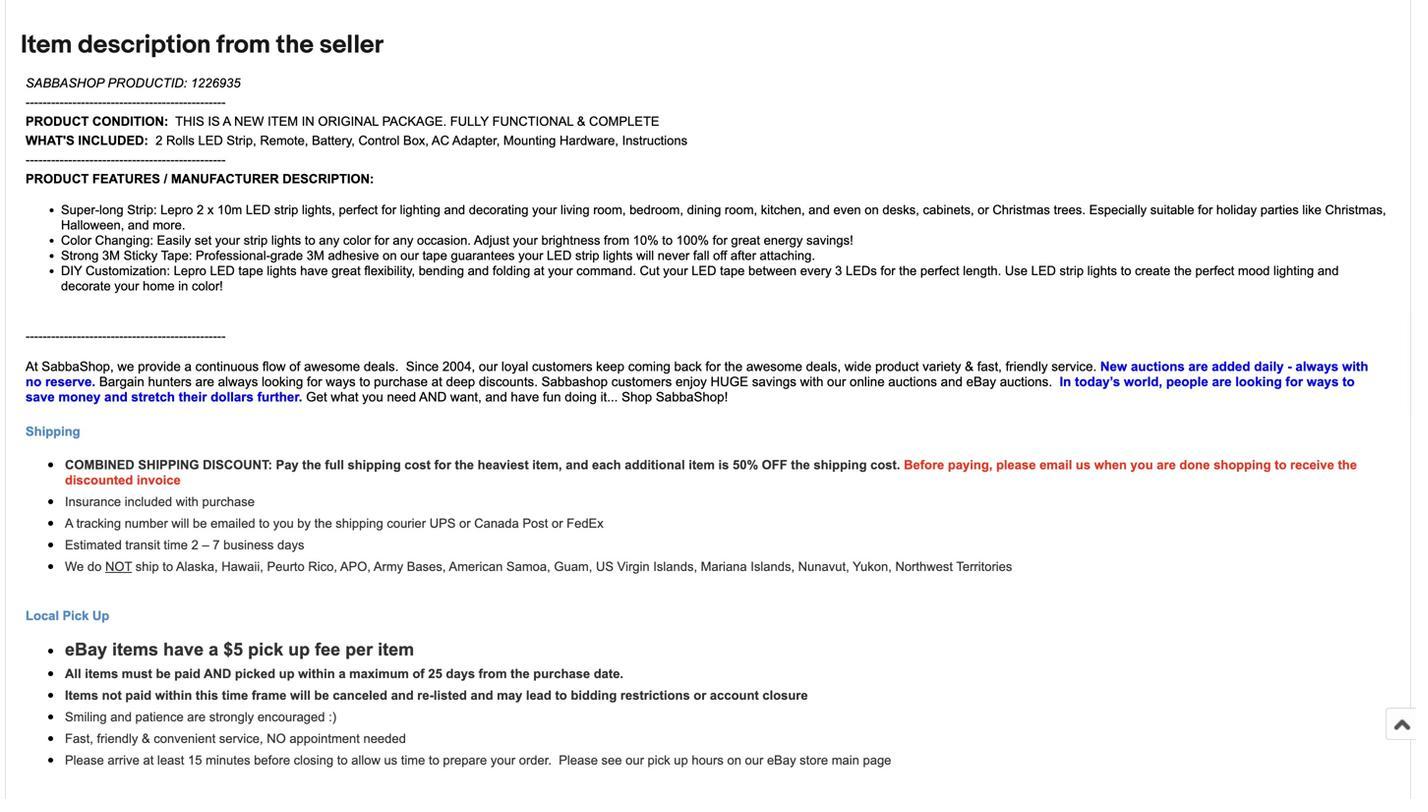 Task type: locate. For each thing, give the bounding box(es) containing it.
item
[[21, 30, 72, 60]]



Task type: describe. For each thing, give the bounding box(es) containing it.
description
[[78, 30, 211, 60]]

from
[[216, 30, 270, 60]]

the
[[276, 30, 314, 60]]

seller
[[319, 30, 384, 60]]

item description from the seller
[[21, 30, 384, 60]]



Task type: vqa. For each thing, say whether or not it's contained in the screenshot.
"the"
yes



